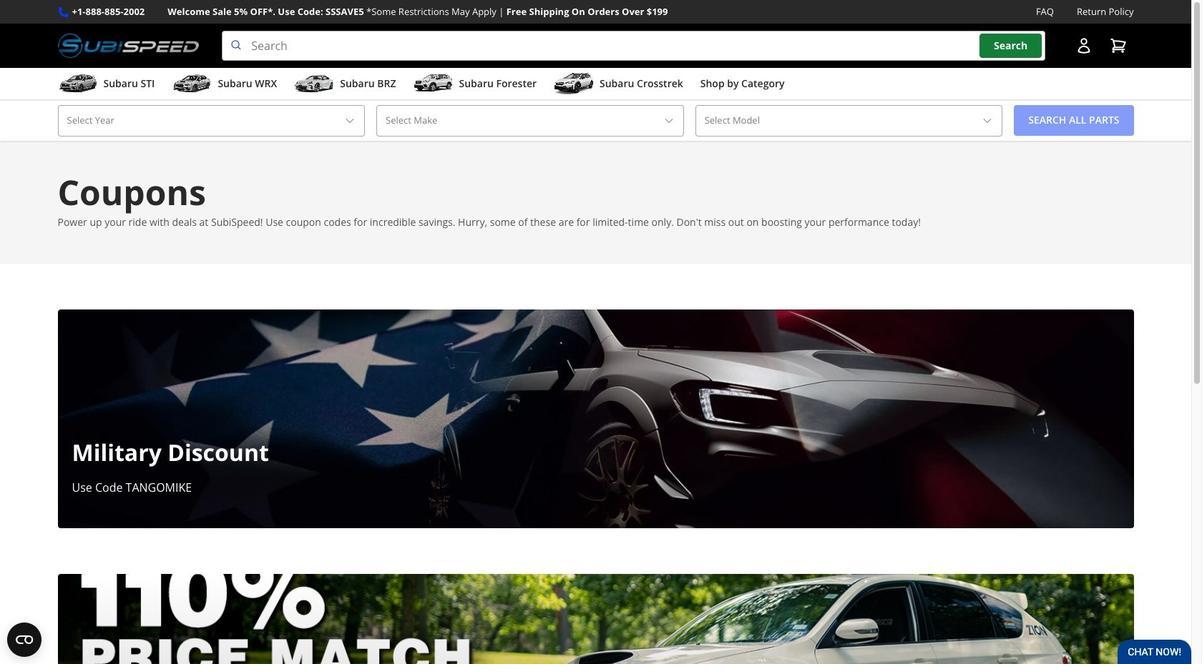 Task type: vqa. For each thing, say whether or not it's contained in the screenshot.
SHIPPING
no



Task type: describe. For each thing, give the bounding box(es) containing it.
select make image
[[663, 115, 675, 127]]

button image
[[1075, 37, 1093, 54]]

search input field
[[222, 31, 1045, 61]]



Task type: locate. For each thing, give the bounding box(es) containing it.
subispeed logo image
[[58, 31, 199, 61]]

a subaru wrx thumbnail image image
[[172, 73, 212, 95]]

Select Make button
[[377, 105, 684, 136]]

select model image
[[982, 115, 994, 127]]

Select Year button
[[58, 105, 365, 136]]

open widget image
[[7, 623, 42, 658]]

a subaru crosstrek thumbnail image image
[[554, 73, 594, 95]]

select year image
[[344, 115, 356, 127]]

a subaru brz thumbnail image image
[[294, 73, 334, 95]]

a subaru sti thumbnail image image
[[58, 73, 98, 95]]

a subaru forester thumbnail image image
[[413, 73, 453, 95]]

Select Model button
[[695, 105, 1003, 136]]



